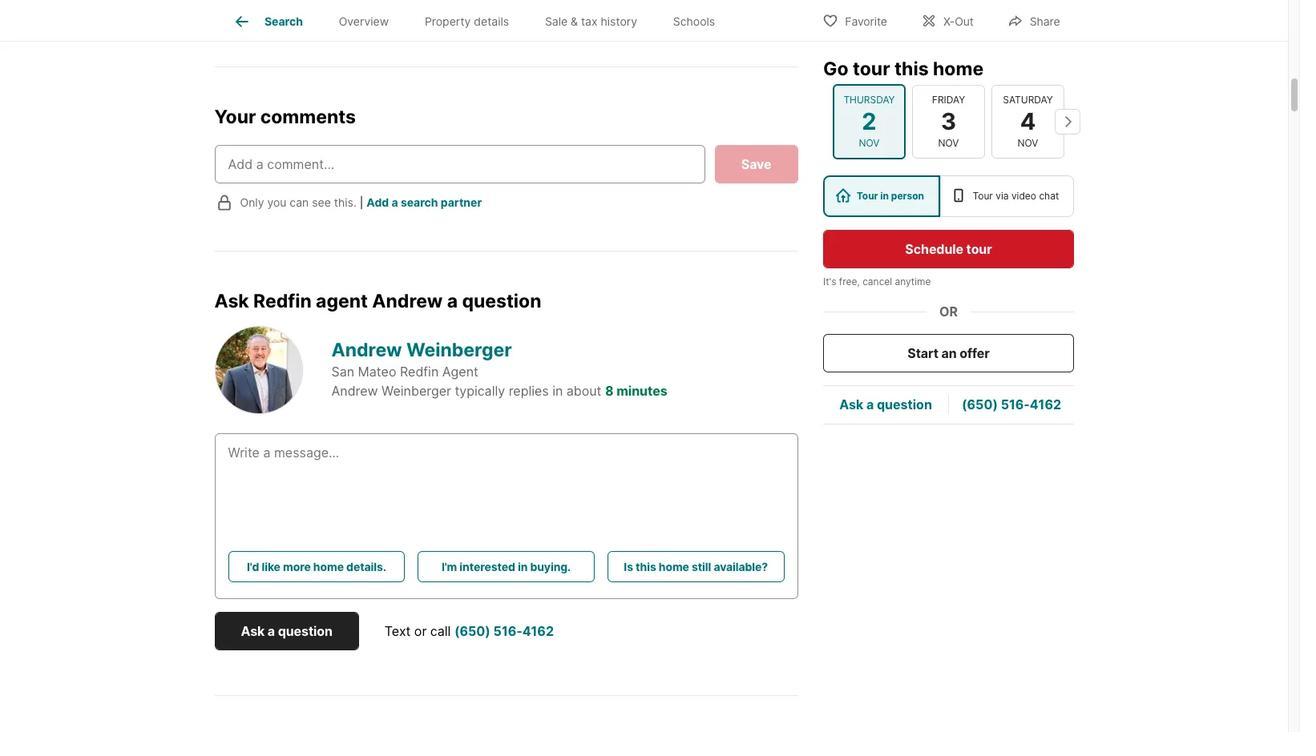 Task type: locate. For each thing, give the bounding box(es) containing it.
san mateo redfin agentandrew weinberger image
[[214, 326, 303, 414]]

2 vertical spatial in
[[518, 560, 528, 574]]

2 horizontal spatial question
[[876, 397, 932, 413]]

tab list
[[214, 0, 746, 41]]

home
[[933, 58, 983, 80], [313, 560, 344, 574], [659, 560, 689, 574]]

nov inside thursday 2 nov
[[859, 137, 879, 149]]

2 vertical spatial question
[[278, 623, 333, 639]]

anytime
[[895, 276, 931, 288]]

question down more
[[278, 623, 333, 639]]

a
[[392, 196, 398, 210], [447, 290, 458, 313], [866, 397, 873, 413], [268, 623, 275, 639]]

more
[[283, 560, 311, 574]]

ask a question down start
[[839, 397, 932, 413]]

0 horizontal spatial redfin
[[253, 290, 312, 313]]

0 horizontal spatial 4162
[[522, 623, 554, 639]]

0 vertical spatial (650)
[[961, 397, 997, 413]]

list box containing tour in person
[[823, 176, 1074, 217]]

1 horizontal spatial 4162
[[1029, 397, 1061, 413]]

add a search partner button
[[367, 196, 482, 210]]

(650) 516-4162 link right call
[[454, 623, 554, 639]]

weinberger
[[406, 339, 512, 362], [382, 383, 451, 399]]

redfin left agent
[[253, 290, 312, 313]]

schools tab
[[655, 2, 733, 41]]

tour in person option
[[823, 176, 940, 217]]

an
[[941, 345, 956, 361]]

0 vertical spatial this
[[894, 58, 928, 80]]

it's free, cancel anytime
[[823, 276, 931, 288]]

0 vertical spatial 4162
[[1029, 397, 1061, 413]]

start an offer
[[907, 345, 989, 361]]

1 nov from the left
[[859, 137, 879, 149]]

nov down 2
[[859, 137, 879, 149]]

0 vertical spatial andrew
[[372, 290, 443, 313]]

2 vertical spatial andrew
[[331, 383, 378, 399]]

0 vertical spatial in
[[880, 190, 889, 202]]

tour inside button
[[966, 241, 992, 257]]

start
[[907, 345, 938, 361]]

redfin
[[253, 290, 312, 313], [400, 364, 439, 380]]

tour right schedule
[[966, 241, 992, 257]]

1 vertical spatial tour
[[966, 241, 992, 257]]

in left buying.
[[518, 560, 528, 574]]

2 tour from the left
[[972, 190, 993, 202]]

is
[[624, 560, 633, 574]]

(650) 516-4162 link down offer on the right top of page
[[961, 397, 1061, 413]]

8
[[605, 383, 614, 399]]

1 horizontal spatial home
[[659, 560, 689, 574]]

(650) down offer on the right top of page
[[961, 397, 997, 413]]

sale & tax history tab
[[527, 2, 655, 41]]

overview
[[339, 15, 389, 28]]

home left still
[[659, 560, 689, 574]]

0 horizontal spatial this
[[636, 560, 656, 574]]

tour
[[852, 58, 890, 80], [966, 241, 992, 257]]

ask a question inside button
[[241, 623, 333, 639]]

0 horizontal spatial (650)
[[454, 623, 490, 639]]

0 vertical spatial question
[[462, 290, 541, 313]]

in
[[880, 190, 889, 202], [552, 383, 563, 399], [518, 560, 528, 574]]

question up andrew weinberger san mateo redfin agent andrew weinberger typically replies in about 8 minutes
[[462, 290, 541, 313]]

1 vertical spatial 4162
[[522, 623, 554, 639]]

offer
[[959, 345, 989, 361]]

tour for go
[[852, 58, 890, 80]]

| add a search partner
[[360, 196, 482, 210]]

0 horizontal spatial (650) 516-4162 link
[[454, 623, 554, 639]]

home right more
[[313, 560, 344, 574]]

1 vertical spatial (650)
[[454, 623, 490, 639]]

andrew up mateo
[[331, 339, 402, 362]]

redfin down andrew weinberger link in the left of the page
[[400, 364, 439, 380]]

0 horizontal spatial nov
[[859, 137, 879, 149]]

ask a question down more
[[241, 623, 333, 639]]

home for this
[[933, 58, 983, 80]]

ask inside button
[[241, 623, 265, 639]]

0 horizontal spatial tour
[[852, 58, 890, 80]]

0 horizontal spatial question
[[278, 623, 333, 639]]

only
[[240, 196, 264, 210]]

schedule tour
[[905, 241, 992, 257]]

1 horizontal spatial redfin
[[400, 364, 439, 380]]

0 vertical spatial 516-
[[1000, 397, 1029, 413]]

1 horizontal spatial 516-
[[1000, 397, 1029, 413]]

1 horizontal spatial (650) 516-4162 link
[[961, 397, 1061, 413]]

weinberger down andrew weinberger link in the left of the page
[[382, 383, 451, 399]]

1 horizontal spatial in
[[552, 383, 563, 399]]

property details tab
[[407, 2, 527, 41]]

call
[[430, 623, 451, 639]]

0 vertical spatial ask a question
[[839, 397, 932, 413]]

1 horizontal spatial tour
[[972, 190, 993, 202]]

schedule tour button
[[823, 230, 1074, 269]]

video
[[1011, 190, 1036, 202]]

question down start
[[876, 397, 932, 413]]

4162
[[1029, 397, 1061, 413], [522, 623, 554, 639]]

1 horizontal spatial ask a question
[[839, 397, 932, 413]]

tour left person
[[856, 190, 878, 202]]

(650)
[[961, 397, 997, 413], [454, 623, 490, 639]]

3 nov from the left
[[1017, 137, 1038, 149]]

0 horizontal spatial home
[[313, 560, 344, 574]]

andrew down san
[[331, 383, 378, 399]]

andrew up andrew weinberger link in the left of the page
[[372, 290, 443, 313]]

(650) right call
[[454, 623, 490, 639]]

is this home still available? button
[[607, 551, 784, 582]]

516-
[[1000, 397, 1029, 413], [493, 623, 522, 639]]

details
[[474, 15, 509, 28]]

details.
[[346, 560, 386, 574]]

(650) 516-4162
[[961, 397, 1061, 413]]

1 vertical spatial this
[[636, 560, 656, 574]]

Add a comment... text field
[[228, 155, 692, 174]]

about
[[567, 383, 602, 399]]

this.
[[334, 196, 357, 210]]

property details
[[425, 15, 509, 28]]

i'm interested in buying. button
[[418, 551, 595, 582]]

buying.
[[530, 560, 571, 574]]

in left the about
[[552, 383, 563, 399]]

i'm interested in buying.
[[442, 560, 571, 574]]

1 horizontal spatial nov
[[938, 137, 959, 149]]

1 vertical spatial redfin
[[400, 364, 439, 380]]

0 vertical spatial redfin
[[253, 290, 312, 313]]

nov inside saturday 4 nov
[[1017, 137, 1038, 149]]

nov down 3
[[938, 137, 959, 149]]

tour up the thursday
[[852, 58, 890, 80]]

1 horizontal spatial question
[[462, 290, 541, 313]]

1 vertical spatial weinberger
[[382, 383, 451, 399]]

chat
[[1039, 190, 1059, 202]]

search
[[264, 15, 303, 28]]

interested
[[460, 560, 515, 574]]

ask a question button
[[214, 612, 359, 651]]

nov down 4
[[1017, 137, 1038, 149]]

1 vertical spatial ask a question
[[241, 623, 333, 639]]

1 horizontal spatial tour
[[966, 241, 992, 257]]

this up the thursday
[[894, 58, 928, 80]]

nov
[[859, 137, 879, 149], [938, 137, 959, 149], [1017, 137, 1038, 149]]

in left person
[[880, 190, 889, 202]]

2
[[862, 107, 876, 135]]

nov for 3
[[938, 137, 959, 149]]

i'm
[[442, 560, 457, 574]]

list box
[[823, 176, 1074, 217]]

2 horizontal spatial nov
[[1017, 137, 1038, 149]]

tax
[[581, 15, 598, 28]]

2 nov from the left
[[938, 137, 959, 149]]

0 horizontal spatial 516-
[[493, 623, 522, 639]]

is this home still available?
[[624, 560, 768, 574]]

i'd
[[247, 560, 259, 574]]

1 vertical spatial 516-
[[493, 623, 522, 639]]

tour inside option
[[972, 190, 993, 202]]

None button
[[832, 84, 905, 160], [912, 85, 985, 159], [991, 85, 1064, 159], [832, 84, 905, 160], [912, 85, 985, 159], [991, 85, 1064, 159]]

1 tour from the left
[[856, 190, 878, 202]]

0 vertical spatial ask
[[214, 290, 249, 313]]

x-out button
[[907, 4, 987, 36]]

(650) 516-4162 link
[[961, 397, 1061, 413], [454, 623, 554, 639]]

0 horizontal spatial in
[[518, 560, 528, 574]]

tour for tour in person
[[856, 190, 878, 202]]

tour
[[856, 190, 878, 202], [972, 190, 993, 202]]

2 vertical spatial ask
[[241, 623, 265, 639]]

cancel
[[862, 276, 892, 288]]

ask
[[214, 290, 249, 313], [839, 397, 863, 413], [241, 623, 265, 639]]

save
[[741, 156, 771, 172]]

1 horizontal spatial (650)
[[961, 397, 997, 413]]

2 horizontal spatial in
[[880, 190, 889, 202]]

nov for 2
[[859, 137, 879, 149]]

0 vertical spatial (650) 516-4162 link
[[961, 397, 1061, 413]]

0 vertical spatial tour
[[852, 58, 890, 80]]

weinberger up agent
[[406, 339, 512, 362]]

1 vertical spatial in
[[552, 383, 563, 399]]

overview tab
[[321, 2, 407, 41]]

0 horizontal spatial tour
[[856, 190, 878, 202]]

this
[[894, 58, 928, 80], [636, 560, 656, 574]]

ask a question link
[[839, 397, 932, 413]]

friday 3 nov
[[932, 94, 965, 149]]

in inside button
[[518, 560, 528, 574]]

this right is
[[636, 560, 656, 574]]

tour inside option
[[856, 190, 878, 202]]

tour for tour via video chat
[[972, 190, 993, 202]]

2 horizontal spatial home
[[933, 58, 983, 80]]

favorite button
[[809, 4, 901, 36]]

home up friday
[[933, 58, 983, 80]]

0 horizontal spatial ask a question
[[241, 623, 333, 639]]

tour left via
[[972, 190, 993, 202]]

nov inside friday 3 nov
[[938, 137, 959, 149]]

saturday
[[1003, 94, 1053, 106]]

agent
[[316, 290, 368, 313]]



Task type: vqa. For each thing, say whether or not it's contained in the screenshot.
6th ▾ from left
no



Task type: describe. For each thing, give the bounding box(es) containing it.
comments
[[260, 106, 356, 128]]

tour via video chat
[[972, 190, 1059, 202]]

x-
[[943, 14, 955, 28]]

3
[[941, 107, 956, 135]]

4
[[1020, 107, 1035, 135]]

start an offer button
[[823, 334, 1074, 373]]

it's
[[823, 276, 836, 288]]

tour in person
[[856, 190, 924, 202]]

save button
[[715, 145, 798, 183]]

1 vertical spatial (650) 516-4162 link
[[454, 623, 554, 639]]

like
[[262, 560, 280, 574]]

sale
[[545, 15, 568, 28]]

home for more
[[313, 560, 344, 574]]

tour for schedule
[[966, 241, 992, 257]]

history
[[601, 15, 637, 28]]

favorite
[[845, 14, 887, 28]]

1 vertical spatial question
[[876, 397, 932, 413]]

schools
[[673, 15, 715, 28]]

tab list containing search
[[214, 0, 746, 41]]

see
[[312, 196, 331, 210]]

next image
[[1054, 109, 1080, 135]]

in inside andrew weinberger san mateo redfin agent andrew weinberger typically replies in about 8 minutes
[[552, 383, 563, 399]]

still
[[692, 560, 711, 574]]

agent
[[442, 364, 478, 380]]

go
[[823, 58, 848, 80]]

sale & tax history
[[545, 15, 637, 28]]

saturday 4 nov
[[1003, 94, 1053, 149]]

available?
[[714, 560, 768, 574]]

tour via video chat option
[[940, 176, 1074, 217]]

partner
[[441, 196, 482, 210]]

x-out
[[943, 14, 974, 28]]

only you can see this.
[[240, 196, 357, 210]]

text
[[385, 623, 411, 639]]

friday
[[932, 94, 965, 106]]

or
[[414, 623, 427, 639]]

in inside option
[[880, 190, 889, 202]]

Write a message... text field
[[228, 443, 784, 501]]

minutes
[[617, 383, 667, 399]]

can
[[290, 196, 309, 210]]

&
[[571, 15, 578, 28]]

out
[[955, 14, 974, 28]]

1 vertical spatial ask
[[839, 397, 863, 413]]

0 vertical spatial weinberger
[[406, 339, 512, 362]]

search link
[[232, 12, 303, 31]]

andrew weinberger san mateo redfin agent andrew weinberger typically replies in about 8 minutes
[[331, 339, 667, 399]]

person
[[891, 190, 924, 202]]

property
[[425, 15, 471, 28]]

via
[[995, 190, 1008, 202]]

search
[[401, 196, 438, 210]]

redfin inside andrew weinberger san mateo redfin agent andrew weinberger typically replies in about 8 minutes
[[400, 364, 439, 380]]

this inside is this home still available? button
[[636, 560, 656, 574]]

andrew weinberger link
[[331, 339, 512, 362]]

san
[[331, 364, 354, 380]]

or
[[939, 304, 957, 320]]

go tour this home
[[823, 58, 983, 80]]

you
[[267, 196, 286, 210]]

replies
[[509, 383, 549, 399]]

mateo
[[358, 364, 396, 380]]

share
[[1030, 14, 1060, 28]]

i'd like more home details.
[[247, 560, 386, 574]]

|
[[360, 196, 363, 210]]

i'd like more home details. button
[[228, 551, 405, 582]]

text or call (650) 516-4162
[[385, 623, 554, 639]]

share button
[[994, 4, 1074, 36]]

schedule
[[905, 241, 963, 257]]

question inside button
[[278, 623, 333, 639]]

ask redfin agent andrew a question
[[214, 290, 541, 313]]

1 horizontal spatial this
[[894, 58, 928, 80]]

nov for 4
[[1017, 137, 1038, 149]]

1 vertical spatial andrew
[[331, 339, 402, 362]]

thursday
[[843, 94, 895, 106]]

a inside button
[[268, 623, 275, 639]]

typically
[[455, 383, 505, 399]]

thursday 2 nov
[[843, 94, 895, 149]]

free,
[[839, 276, 859, 288]]

add
[[367, 196, 389, 210]]

your comments
[[214, 106, 356, 128]]



